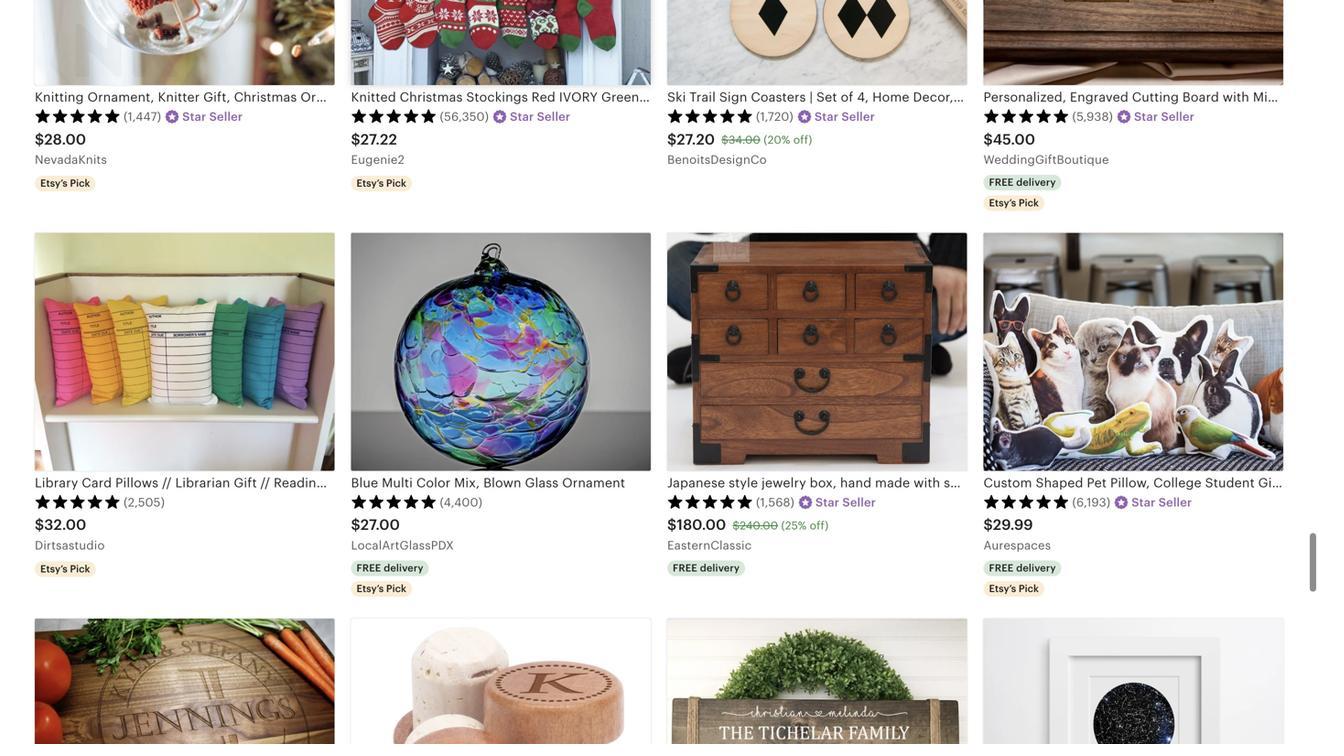 Task type: describe. For each thing, give the bounding box(es) containing it.
personalized, engraved cutting board with minimalist monogram design for wedding or anniversary gift #004 image
[[984, 0, 1284, 85]]

free for 29.99
[[990, 563, 1014, 574]]

multi
[[382, 476, 413, 491]]

japanese
[[668, 476, 726, 491]]

etsy's down localartglasspdx
[[357, 583, 384, 595]]

$ 27.22 eugenie2
[[351, 131, 405, 167]]

5 out of 5 stars image for 28.00
[[35, 109, 121, 123]]

5 out of 5 stars image for 45.00
[[984, 109, 1070, 123]]

monogrammed wooden wine stopper - favors, gifts, birthday, holidays engraved wine stopper w0236st image
[[351, 619, 651, 745]]

5 out of 5 stars image for 27.00
[[351, 495, 437, 509]]

seller down hand on the bottom right of the page
[[843, 496, 876, 510]]

$ for 29.99
[[984, 517, 994, 534]]

(20%
[[764, 134, 791, 146]]

$ 45.00 weddinggiftboutique
[[984, 131, 1110, 167]]

27.20
[[677, 131, 715, 148]]

off) for 180.00
[[810, 520, 829, 532]]

made
[[876, 476, 911, 491]]

free down "easternclassic"
[[673, 563, 698, 574]]

etsy's down weddinggiftboutique
[[990, 197, 1017, 209]]

box,
[[810, 476, 837, 491]]

knitting ornament, knitter gift, christmas ornament, knitting gift, holiday decor, christmas decor, 2023 ornament, gifts for knitters image
[[35, 0, 335, 85]]

delivery down "easternclassic"
[[700, 563, 740, 574]]

wood.
[[1000, 476, 1039, 491]]

aurespaces
[[984, 539, 1052, 553]]

easternclassic
[[668, 539, 752, 553]]

with
[[914, 476, 941, 491]]

27.00
[[361, 517, 400, 534]]

mix,
[[454, 476, 480, 491]]

etsy's down dirtsastudio
[[40, 564, 68, 575]]

hand
[[841, 476, 872, 491]]

free for 27.00
[[357, 563, 381, 574]]

seller right (1,720)
[[842, 110, 876, 124]]

(1,568)
[[757, 496, 795, 510]]

delivery for 45.00
[[1017, 177, 1057, 188]]

34.00
[[729, 134, 761, 146]]

nevadaknits
[[35, 153, 107, 167]]

$ 180.00 $ 240.00 (25% off) easternclassic
[[668, 517, 829, 553]]

dirtsastudio
[[35, 539, 105, 553]]

free delivery etsy's pick for 45.00
[[990, 177, 1057, 209]]

(5,938)
[[1073, 110, 1114, 124]]

star for 27.22
[[510, 110, 534, 124]]

blown
[[484, 476, 522, 491]]

japanese style jewelry box, hand made with solid kiri wood. (kb22)
[[668, 476, 1082, 491]]

45.00
[[993, 131, 1036, 148]]

pick down aurespaces
[[1019, 583, 1040, 595]]

$ for 27.22
[[351, 131, 361, 148]]

free for 45.00
[[990, 177, 1014, 188]]

5 out of 5 stars image for 27.22
[[351, 109, 437, 123]]

eugenie2
[[351, 153, 405, 167]]

color
[[417, 476, 451, 491]]

blue
[[351, 476, 378, 491]]

weddinggiftboutique
[[984, 153, 1110, 167]]

$ 27.20 $ 34.00 (20% off) benoitsdesignco
[[668, 131, 813, 167]]

free delivery etsy's pick for 29.99
[[990, 563, 1057, 595]]

library card pillows // librarian gift // reading // book lover // bookish // bibliophile // reader // bookworm // best selling item image
[[35, 233, 335, 471]]

star for 29.99
[[1132, 496, 1156, 510]]

$ 28.00 nevadaknits
[[35, 131, 107, 167]]

(25%
[[782, 520, 807, 532]]

delivery for 27.00
[[384, 563, 424, 574]]

personalized family sign | 6 x 24 | rustic decor | wood sign | farmhouse | wall decor | wedding gift | housewarming gift | image
[[668, 619, 968, 745]]

star seller for 45.00
[[1135, 110, 1195, 124]]

seller for 45.00
[[1162, 110, 1195, 124]]

etsy's down aurespaces
[[990, 583, 1017, 595]]



Task type: vqa. For each thing, say whether or not it's contained in the screenshot.
'off)' inside $ 180.00 $ 240.00 (25% OFF) EASTERNCLASSIC
yes



Task type: locate. For each thing, give the bounding box(es) containing it.
(2,505)
[[124, 496, 165, 510]]

etsy's down the nevadaknits
[[40, 178, 68, 189]]

5 out of 5 stars image up 27.20
[[668, 109, 754, 123]]

etsy's pick
[[40, 178, 90, 189], [357, 178, 407, 189], [40, 564, 90, 575]]

star seller right (56,350)
[[510, 110, 571, 124]]

32.00
[[44, 517, 86, 534]]

5 out of 5 stars image up "32.00"
[[35, 495, 121, 509]]

5 out of 5 stars image for 32.00
[[35, 495, 121, 509]]

$ inside $ 28.00 nevadaknits
[[35, 131, 44, 148]]

free down aurespaces
[[990, 563, 1014, 574]]

blue multi color mix, blown glass ornament
[[351, 476, 626, 491]]

29.99
[[994, 517, 1034, 534]]

delivery down aurespaces
[[1017, 563, 1057, 574]]

240.00
[[740, 520, 779, 532]]

$ inside $ 27.00 localartglasspdx
[[351, 517, 361, 534]]

star seller for 27.22
[[510, 110, 571, 124]]

off) right (25%
[[810, 520, 829, 532]]

delivery down weddinggiftboutique
[[1017, 177, 1057, 188]]

knitted christmas stockings red ivory green fun snowflake family with pets cat mouse meow and dog bone woof knit personalized embroidered image
[[351, 0, 651, 85]]

$ 27.00 localartglasspdx
[[351, 517, 454, 553]]

star seller for 28.00
[[182, 110, 243, 124]]

glass
[[525, 476, 559, 491]]

etsy's pick down the nevadaknits
[[40, 178, 90, 189]]

etsy's pick down eugenie2
[[357, 178, 407, 189]]

5 out of 5 stars image up 28.00
[[35, 109, 121, 123]]

custom shaped pet pillow, college student gift, dorm room, going to college, moving away, pet loss pillow, christmas gift image
[[984, 233, 1284, 471]]

$
[[35, 131, 44, 148], [351, 131, 361, 148], [668, 131, 677, 148], [984, 131, 993, 148], [722, 134, 729, 146], [35, 517, 44, 534], [351, 517, 361, 534], [668, 517, 677, 534], [984, 517, 994, 534], [733, 520, 740, 532]]

free down 45.00
[[990, 177, 1014, 188]]

seller right (56,350)
[[537, 110, 571, 124]]

$ for 32.00
[[35, 517, 44, 534]]

$ 32.00 dirtsastudio
[[35, 517, 105, 553]]

180.00
[[677, 517, 727, 534]]

seller for 28.00
[[209, 110, 243, 124]]

star seller right (1,447)
[[182, 110, 243, 124]]

etsy's pick for 32.00
[[40, 564, 90, 575]]

seller right (1,447)
[[209, 110, 243, 124]]

seller for 29.99
[[1159, 496, 1193, 510]]

5 out of 5 stars image up 45.00
[[984, 109, 1070, 123]]

$ 29.99 aurespaces
[[984, 517, 1052, 553]]

$ inside $ 29.99 aurespaces
[[984, 517, 994, 534]]

pick
[[70, 178, 90, 189], [386, 178, 407, 189], [1019, 197, 1040, 209], [70, 564, 90, 575], [386, 583, 407, 595], [1019, 583, 1040, 595]]

star right (1,447)
[[182, 110, 206, 124]]

localartglasspdx
[[351, 539, 454, 553]]

star seller right (5,938)
[[1135, 110, 1195, 124]]

custom constellation map, star map print, frames available, star map art, constellation map baby, wedding gift couple, anniversary gift image
[[984, 619, 1284, 745]]

etsy's
[[40, 178, 68, 189], [357, 178, 384, 189], [990, 197, 1017, 209], [40, 564, 68, 575], [357, 583, 384, 595], [990, 583, 1017, 595]]

star seller
[[182, 110, 243, 124], [510, 110, 571, 124], [815, 110, 876, 124], [1135, 110, 1195, 124], [816, 496, 876, 510], [1132, 496, 1193, 510]]

(kb22)
[[1042, 476, 1082, 491]]

star for 28.00
[[182, 110, 206, 124]]

benoitsdesignco
[[668, 153, 767, 167]]

pick down localartglasspdx
[[386, 583, 407, 595]]

1 vertical spatial off)
[[810, 520, 829, 532]]

(4,400)
[[440, 496, 483, 510]]

27.22
[[361, 131, 397, 148]]

(6,193)
[[1073, 496, 1111, 510]]

personalized cutting board - wedding gift - engagement - gifts for mom - custom cutting board - personalized kitchen - kitchen gift - fiance image
[[35, 619, 335, 745]]

blue multi color mix, blown glass ornament image
[[351, 233, 651, 471]]

seller right (6,193)
[[1159, 496, 1193, 510]]

off) inside $ 27.20 $ 34.00 (20% off) benoitsdesignco
[[794, 134, 813, 146]]

5 out of 5 stars image down multi
[[351, 495, 437, 509]]

5 out of 5 stars image for 29.99
[[984, 495, 1070, 509]]

seller right (5,938)
[[1162, 110, 1195, 124]]

etsy's down eugenie2
[[357, 178, 384, 189]]

style
[[729, 476, 759, 491]]

$ inside the $ 32.00 dirtsastudio
[[35, 517, 44, 534]]

off) inside $ 180.00 $ 240.00 (25% off) easternclassic
[[810, 520, 829, 532]]

etsy's pick for 28.00
[[40, 178, 90, 189]]

star right (56,350)
[[510, 110, 534, 124]]

(1,720)
[[757, 110, 794, 124]]

5 out of 5 stars image up the 27.22
[[351, 109, 437, 123]]

delivery for 29.99
[[1017, 563, 1057, 574]]

star
[[182, 110, 206, 124], [510, 110, 534, 124], [815, 110, 839, 124], [1135, 110, 1159, 124], [816, 496, 840, 510], [1132, 496, 1156, 510]]

jewelry
[[762, 476, 807, 491]]

free delivery etsy's pick down localartglasspdx
[[357, 563, 424, 595]]

free delivery
[[673, 563, 740, 574]]

star for 45.00
[[1135, 110, 1159, 124]]

etsy's pick for 27.22
[[357, 178, 407, 189]]

japanese style jewelry box, hand made with solid kiri wood. (kb22) image
[[668, 233, 968, 471]]

$ for 27.20
[[668, 131, 677, 148]]

(1,447)
[[124, 110, 161, 124]]

free delivery etsy's pick for 27.00
[[357, 563, 424, 595]]

kiri
[[978, 476, 997, 491]]

star right (6,193)
[[1132, 496, 1156, 510]]

5 out of 5 stars image down wood.
[[984, 495, 1070, 509]]

off)
[[794, 134, 813, 146], [810, 520, 829, 532]]

5 out of 5 stars image down japanese
[[668, 495, 754, 509]]

star seller right (1,720)
[[815, 110, 876, 124]]

star seller down hand on the bottom right of the page
[[816, 496, 876, 510]]

28.00
[[44, 131, 86, 148]]

solid
[[944, 476, 974, 491]]

seller for 27.22
[[537, 110, 571, 124]]

pick down eugenie2
[[386, 178, 407, 189]]

seller
[[209, 110, 243, 124], [537, 110, 571, 124], [842, 110, 876, 124], [1162, 110, 1195, 124], [843, 496, 876, 510], [1159, 496, 1193, 510]]

delivery
[[1017, 177, 1057, 188], [384, 563, 424, 574], [700, 563, 740, 574], [1017, 563, 1057, 574]]

pick down dirtsastudio
[[70, 564, 90, 575]]

free
[[990, 177, 1014, 188], [357, 563, 381, 574], [673, 563, 698, 574], [990, 563, 1014, 574]]

star right (1,720)
[[815, 110, 839, 124]]

star right (5,938)
[[1135, 110, 1159, 124]]

star seller for 29.99
[[1132, 496, 1193, 510]]

$ for 27.00
[[351, 517, 361, 534]]

ski trail sign coasters | set of 4, home decor, wood coaster, usa made, host gift, party gift, ski decor, winter sports, benoit's design co. image
[[668, 0, 968, 85]]

pick down weddinggiftboutique
[[1019, 197, 1040, 209]]

$ for 180.00
[[668, 517, 677, 534]]

(56,350)
[[440, 110, 489, 124]]

free delivery etsy's pick
[[990, 177, 1057, 209], [357, 563, 424, 595], [990, 563, 1057, 595]]

0 vertical spatial off)
[[794, 134, 813, 146]]

$ for 45.00
[[984, 131, 993, 148]]

free delivery etsy's pick down weddinggiftboutique
[[990, 177, 1057, 209]]

$ for 28.00
[[35, 131, 44, 148]]

star down box,
[[816, 496, 840, 510]]

5 out of 5 stars image
[[35, 109, 121, 123], [351, 109, 437, 123], [668, 109, 754, 123], [984, 109, 1070, 123], [35, 495, 121, 509], [351, 495, 437, 509], [668, 495, 754, 509], [984, 495, 1070, 509]]

$ inside $ 27.22 eugenie2
[[351, 131, 361, 148]]

free delivery etsy's pick down aurespaces
[[990, 563, 1057, 595]]

off) for 27.20
[[794, 134, 813, 146]]

off) right "(20%"
[[794, 134, 813, 146]]

ornament
[[562, 476, 626, 491]]

star seller right (6,193)
[[1132, 496, 1193, 510]]

etsy's pick down dirtsastudio
[[40, 564, 90, 575]]

delivery down localartglasspdx
[[384, 563, 424, 574]]

pick down the nevadaknits
[[70, 178, 90, 189]]

free down localartglasspdx
[[357, 563, 381, 574]]

$ inside $ 45.00 weddinggiftboutique
[[984, 131, 993, 148]]



